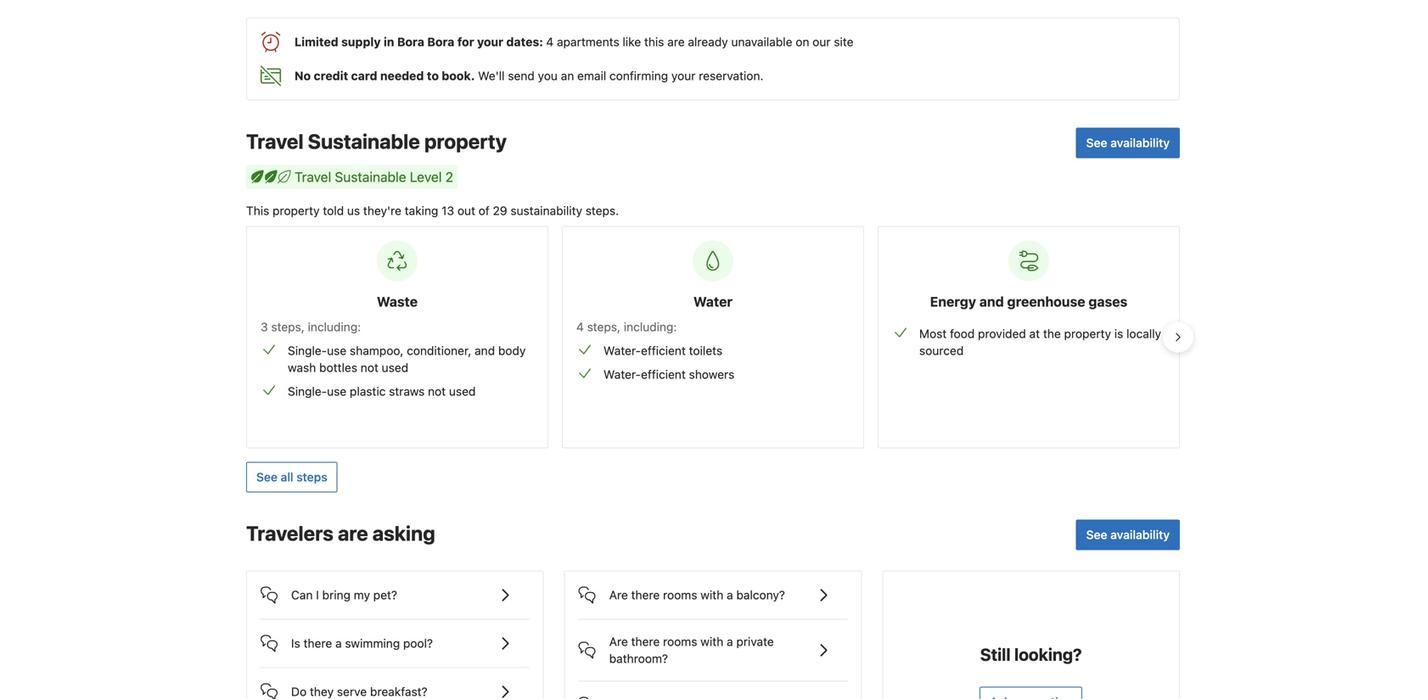 Task type: locate. For each thing, give the bounding box(es) containing it.
use up 'bottles'
[[327, 344, 347, 358]]

2 steps, from the left
[[587, 320, 621, 334]]

not right straws
[[428, 385, 446, 399]]

0 vertical spatial are
[[668, 35, 685, 49]]

2 use from the top
[[327, 385, 347, 399]]

property left is
[[1065, 327, 1112, 341]]

0 vertical spatial rooms
[[663, 588, 698, 602]]

steps.
[[586, 204, 619, 218]]

serve
[[337, 685, 367, 699]]

1 vertical spatial not
[[428, 385, 446, 399]]

do
[[291, 685, 307, 699]]

limited
[[295, 35, 339, 49]]

see availability for property
[[1087, 136, 1170, 150]]

at
[[1030, 327, 1040, 341]]

single-
[[288, 344, 327, 358], [288, 385, 327, 399]]

with
[[701, 588, 724, 602], [701, 635, 724, 649]]

1 horizontal spatial bora
[[427, 35, 455, 49]]

are there rooms with a private bathroom?
[[609, 635, 774, 666]]

2 including: from the left
[[624, 320, 677, 334]]

0 vertical spatial your
[[477, 35, 504, 49]]

0 horizontal spatial your
[[477, 35, 504, 49]]

already
[[688, 35, 728, 49]]

2 horizontal spatial property
[[1065, 327, 1112, 341]]

0 vertical spatial availability
[[1111, 136, 1170, 150]]

water- down 4 steps, including:
[[604, 344, 641, 358]]

water- for water-efficient toilets
[[604, 344, 641, 358]]

including:
[[308, 320, 361, 334], [624, 320, 677, 334]]

asking
[[373, 522, 435, 546]]

steps, up the water-efficient toilets
[[587, 320, 621, 334]]

an
[[561, 69, 574, 83]]

rooms up bathroom?
[[663, 635, 698, 649]]

efficient down the water-efficient toilets
[[641, 368, 686, 382]]

0 vertical spatial see availability button
[[1076, 128, 1180, 158]]

0 vertical spatial 4
[[546, 35, 554, 49]]

used inside the single-use shampoo, conditioner, and body wash bottles not used
[[382, 361, 409, 375]]

1 horizontal spatial your
[[672, 69, 696, 83]]

4 inside carousel region
[[577, 320, 584, 334]]

0 vertical spatial travel
[[246, 129, 304, 153]]

1 horizontal spatial including:
[[624, 320, 677, 334]]

2 are from the top
[[609, 635, 628, 649]]

single- inside the single-use shampoo, conditioner, and body wash bottles not used
[[288, 344, 327, 358]]

travel sustainable level 2
[[295, 169, 453, 185]]

sustainable up travel sustainable level 2
[[308, 129, 420, 153]]

use inside the single-use shampoo, conditioner, and body wash bottles not used
[[327, 344, 347, 358]]

2 vertical spatial see
[[1087, 528, 1108, 542]]

your right for
[[477, 35, 504, 49]]

including: up 'bottles'
[[308, 320, 361, 334]]

and up provided
[[980, 294, 1004, 310]]

1 vertical spatial used
[[449, 385, 476, 399]]

1 vertical spatial sustainable
[[335, 169, 406, 185]]

0 vertical spatial with
[[701, 588, 724, 602]]

0 vertical spatial used
[[382, 361, 409, 375]]

1 horizontal spatial and
[[980, 294, 1004, 310]]

see availability for asking
[[1087, 528, 1170, 542]]

1 vertical spatial 4
[[577, 320, 584, 334]]

water- down the water-efficient toilets
[[604, 368, 641, 382]]

2 see availability from the top
[[1087, 528, 1170, 542]]

1 see availability from the top
[[1087, 136, 1170, 150]]

email
[[578, 69, 607, 83]]

are
[[668, 35, 685, 49], [338, 522, 368, 546]]

a inside 'are there rooms with a private bathroom?'
[[727, 635, 733, 649]]

showers
[[689, 368, 735, 382]]

0 horizontal spatial used
[[382, 361, 409, 375]]

this
[[644, 35, 664, 49]]

1 single- from the top
[[288, 344, 327, 358]]

us
[[347, 204, 360, 218]]

2 availability from the top
[[1111, 528, 1170, 542]]

a left private
[[727, 635, 733, 649]]

not
[[361, 361, 379, 375], [428, 385, 446, 399]]

sustainable
[[308, 129, 420, 153], [335, 169, 406, 185]]

locally
[[1127, 327, 1162, 341]]

2 water- from the top
[[604, 368, 641, 382]]

limited supply in bora bora for your dates: 4 apartments like this are already unavailable on our site
[[295, 35, 854, 49]]

1 vertical spatial with
[[701, 635, 724, 649]]

including: for waste
[[308, 320, 361, 334]]

rooms
[[663, 588, 698, 602], [663, 635, 698, 649]]

rooms inside 'are there rooms with a private bathroom?'
[[663, 635, 698, 649]]

0 horizontal spatial property
[[273, 204, 320, 218]]

0 vertical spatial single-
[[288, 344, 327, 358]]

are left asking
[[338, 522, 368, 546]]

shampoo,
[[350, 344, 404, 358]]

there inside 'are there rooms with a private bathroom?'
[[631, 635, 660, 649]]

body
[[498, 344, 526, 358]]

0 horizontal spatial not
[[361, 361, 379, 375]]

there
[[631, 588, 660, 602], [631, 635, 660, 649], [304, 637, 332, 651]]

including: up the water-efficient toilets
[[624, 320, 677, 334]]

out
[[458, 204, 476, 218]]

energy and greenhouse gases
[[930, 294, 1128, 310]]

bottles
[[319, 361, 357, 375]]

1 vertical spatial and
[[475, 344, 495, 358]]

a for balcony?
[[727, 588, 733, 602]]

rooms for private
[[663, 635, 698, 649]]

1 vertical spatial efficient
[[641, 368, 686, 382]]

book.
[[442, 69, 475, 83]]

1 use from the top
[[327, 344, 347, 358]]

1 horizontal spatial used
[[449, 385, 476, 399]]

2 single- from the top
[[288, 385, 327, 399]]

to
[[427, 69, 439, 83]]

bora right in on the left top of the page
[[397, 35, 425, 49]]

1 efficient from the top
[[641, 344, 686, 358]]

1 horizontal spatial 4
[[577, 320, 584, 334]]

can i bring my pet?
[[291, 588, 397, 602]]

of
[[479, 204, 490, 218]]

0 horizontal spatial steps,
[[271, 320, 305, 334]]

with left private
[[701, 635, 724, 649]]

0 vertical spatial water-
[[604, 344, 641, 358]]

balcony?
[[737, 588, 785, 602]]

used down the shampoo, on the left of the page
[[382, 361, 409, 375]]

1 including: from the left
[[308, 320, 361, 334]]

1 water- from the top
[[604, 344, 641, 358]]

steps, right 3
[[271, 320, 305, 334]]

2
[[446, 169, 453, 185]]

2 efficient from the top
[[641, 368, 686, 382]]

single- up wash on the left
[[288, 344, 327, 358]]

travel down "no"
[[246, 129, 304, 153]]

dates:
[[507, 35, 543, 49]]

0 horizontal spatial and
[[475, 344, 495, 358]]

are inside 'are there rooms with a private bathroom?'
[[609, 635, 628, 649]]

1 vertical spatial your
[[672, 69, 696, 83]]

steps, for waste
[[271, 320, 305, 334]]

see availability button for travel sustainable property
[[1076, 128, 1180, 158]]

travelers
[[246, 522, 334, 546]]

0 vertical spatial property
[[425, 129, 507, 153]]

see availability
[[1087, 136, 1170, 150], [1087, 528, 1170, 542]]

use down 'bottles'
[[327, 385, 347, 399]]

property up 2 at the top left of the page
[[425, 129, 507, 153]]

the
[[1044, 327, 1061, 341]]

0 vertical spatial efficient
[[641, 344, 686, 358]]

supply
[[341, 35, 381, 49]]

reservation.
[[699, 69, 764, 83]]

your down already
[[672, 69, 696, 83]]

pool?
[[403, 637, 433, 651]]

1 with from the top
[[701, 588, 724, 602]]

0 vertical spatial use
[[327, 344, 347, 358]]

not down the shampoo, on the left of the page
[[361, 361, 379, 375]]

bora
[[397, 35, 425, 49], [427, 35, 455, 49]]

1 steps, from the left
[[271, 320, 305, 334]]

no
[[295, 69, 311, 83]]

2 with from the top
[[701, 635, 724, 649]]

1 availability from the top
[[1111, 136, 1170, 150]]

0 vertical spatial see
[[1087, 136, 1108, 150]]

2 rooms from the top
[[663, 635, 698, 649]]

are right this
[[668, 35, 685, 49]]

see availability button
[[1076, 128, 1180, 158], [1076, 520, 1180, 551]]

your
[[477, 35, 504, 49], [672, 69, 696, 83]]

0 vertical spatial not
[[361, 361, 379, 375]]

are
[[609, 588, 628, 602], [609, 635, 628, 649]]

steps
[[297, 470, 328, 484]]

used down 'conditioner,'
[[449, 385, 476, 399]]

single- down wash on the left
[[288, 385, 327, 399]]

sustainable up the they're
[[335, 169, 406, 185]]

there for are there rooms with a balcony?
[[631, 588, 660, 602]]

0 vertical spatial see availability
[[1087, 136, 1170, 150]]

1 see availability button from the top
[[1076, 128, 1180, 158]]

most
[[920, 327, 947, 341]]

pet?
[[373, 588, 397, 602]]

1 vertical spatial are
[[609, 635, 628, 649]]

water-
[[604, 344, 641, 358], [604, 368, 641, 382]]

availability
[[1111, 136, 1170, 150], [1111, 528, 1170, 542]]

1 vertical spatial see availability
[[1087, 528, 1170, 542]]

0 horizontal spatial bora
[[397, 35, 425, 49]]

this
[[246, 204, 269, 218]]

0 horizontal spatial including:
[[308, 320, 361, 334]]

0 vertical spatial are
[[609, 588, 628, 602]]

this property told us they're taking 13 out of 29 sustainability steps.
[[246, 204, 619, 218]]

1 rooms from the top
[[663, 588, 698, 602]]

see availability button for travelers are asking
[[1076, 520, 1180, 551]]

2 see availability button from the top
[[1076, 520, 1180, 551]]

sustainable for property
[[308, 129, 420, 153]]

site
[[834, 35, 854, 49]]

travel sustainable property
[[246, 129, 507, 153]]

1 are from the top
[[609, 588, 628, 602]]

1 vertical spatial rooms
[[663, 635, 698, 649]]

steps,
[[271, 320, 305, 334], [587, 320, 621, 334]]

0 horizontal spatial are
[[338, 522, 368, 546]]

1 vertical spatial water-
[[604, 368, 641, 382]]

2 vertical spatial property
[[1065, 327, 1112, 341]]

food
[[950, 327, 975, 341]]

1 vertical spatial use
[[327, 385, 347, 399]]

not inside the single-use shampoo, conditioner, and body wash bottles not used
[[361, 361, 379, 375]]

efficient
[[641, 344, 686, 358], [641, 368, 686, 382]]

a left balcony?
[[727, 588, 733, 602]]

1 vertical spatial property
[[273, 204, 320, 218]]

efficient for showers
[[641, 368, 686, 382]]

bora left for
[[427, 35, 455, 49]]

3 steps, including:
[[261, 320, 361, 334]]

water-efficient toilets
[[604, 344, 723, 358]]

single-use plastic straws not used
[[288, 385, 476, 399]]

and left body
[[475, 344, 495, 358]]

1 vertical spatial travel
[[295, 169, 331, 185]]

travel
[[246, 129, 304, 153], [295, 169, 331, 185]]

are there rooms with a balcony? button
[[579, 572, 848, 606]]

with up 'are there rooms with a private bathroom?' button
[[701, 588, 724, 602]]

1 vertical spatial availability
[[1111, 528, 1170, 542]]

0 vertical spatial and
[[980, 294, 1004, 310]]

1 vertical spatial single-
[[288, 385, 327, 399]]

are for are there rooms with a balcony?
[[609, 588, 628, 602]]

travel up told at the top left
[[295, 169, 331, 185]]

1 vertical spatial see availability button
[[1076, 520, 1180, 551]]

they're
[[363, 204, 402, 218]]

use
[[327, 344, 347, 358], [327, 385, 347, 399]]

property left told at the top left
[[273, 204, 320, 218]]

0 vertical spatial sustainable
[[308, 129, 420, 153]]

with inside 'are there rooms with a private bathroom?'
[[701, 635, 724, 649]]

rooms up 'are there rooms with a private bathroom?'
[[663, 588, 698, 602]]

efficient up water-efficient showers
[[641, 344, 686, 358]]

and
[[980, 294, 1004, 310], [475, 344, 495, 358]]

energy
[[930, 294, 977, 310]]

single- for single-use shampoo, conditioner, and body wash bottles not used
[[288, 344, 327, 358]]

1 horizontal spatial steps,
[[587, 320, 621, 334]]



Task type: vqa. For each thing, say whether or not it's contained in the screenshot.
the top information?
no



Task type: describe. For each thing, give the bounding box(es) containing it.
like
[[623, 35, 641, 49]]

3
[[261, 320, 268, 334]]

see for travelers are asking
[[1087, 528, 1108, 542]]

do they serve breakfast?
[[291, 685, 428, 699]]

1 vertical spatial see
[[256, 470, 278, 484]]

swimming
[[345, 637, 400, 651]]

conditioner,
[[407, 344, 472, 358]]

you
[[538, 69, 558, 83]]

2 bora from the left
[[427, 35, 455, 49]]

use for plastic
[[327, 385, 347, 399]]

still looking?
[[981, 645, 1082, 665]]

13
[[442, 204, 454, 218]]

most food provided at the property is locally sourced
[[920, 327, 1162, 358]]

there for is there a swimming pool?
[[304, 637, 332, 651]]

including: for water
[[624, 320, 677, 334]]

straws
[[389, 385, 425, 399]]

0 horizontal spatial 4
[[546, 35, 554, 49]]

toilets
[[689, 344, 723, 358]]

is
[[291, 637, 300, 651]]

is
[[1115, 327, 1124, 341]]

needed
[[380, 69, 424, 83]]

water- for water-efficient showers
[[604, 368, 641, 382]]

1 horizontal spatial property
[[425, 129, 507, 153]]

unavailable
[[732, 35, 793, 49]]

sustainable for level
[[335, 169, 406, 185]]

credit
[[314, 69, 348, 83]]

are for are there rooms with a private bathroom?
[[609, 635, 628, 649]]

are there rooms with a balcony?
[[609, 588, 785, 602]]

card
[[351, 69, 378, 83]]

greenhouse
[[1008, 294, 1086, 310]]

on
[[796, 35, 810, 49]]

water
[[694, 294, 733, 310]]

is there a swimming pool?
[[291, 637, 433, 651]]

sustainability
[[511, 204, 583, 218]]

looking?
[[1015, 645, 1082, 665]]

wash
[[288, 361, 316, 375]]

taking
[[405, 204, 438, 218]]

told
[[323, 204, 344, 218]]

bathroom?
[[609, 652, 668, 666]]

still
[[981, 645, 1011, 665]]

we'll
[[478, 69, 505, 83]]

steps, for water
[[587, 320, 621, 334]]

plastic
[[350, 385, 386, 399]]

our
[[813, 35, 831, 49]]

rooms for balcony?
[[663, 588, 698, 602]]

is there a swimming pool? button
[[261, 620, 530, 654]]

send
[[508, 69, 535, 83]]

travelers are asking
[[246, 522, 435, 546]]

use for shampoo,
[[327, 344, 347, 358]]

level
[[410, 169, 442, 185]]

waste
[[377, 294, 418, 310]]

and inside the single-use shampoo, conditioner, and body wash bottles not used
[[475, 344, 495, 358]]

1 vertical spatial are
[[338, 522, 368, 546]]

travel for travel sustainable level 2
[[295, 169, 331, 185]]

single-use shampoo, conditioner, and body wash bottles not used
[[288, 344, 526, 375]]

there for are there rooms with a private bathroom?
[[631, 635, 660, 649]]

travel for travel sustainable property
[[246, 129, 304, 153]]

can
[[291, 588, 313, 602]]

gases
[[1089, 294, 1128, 310]]

see all steps button
[[246, 462, 338, 493]]

efficient for toilets
[[641, 344, 686, 358]]

see all steps
[[256, 470, 328, 484]]

carousel region
[[233, 219, 1194, 456]]

confirming
[[610, 69, 668, 83]]

no credit card needed to book. we'll send you an email confirming your reservation.
[[295, 69, 764, 83]]

my
[[354, 588, 370, 602]]

availability for travelers are asking
[[1111, 528, 1170, 542]]

are there rooms with a private bathroom? button
[[579, 620, 848, 668]]

property inside most food provided at the property is locally sourced
[[1065, 327, 1112, 341]]

1 horizontal spatial are
[[668, 35, 685, 49]]

availability for travel sustainable property
[[1111, 136, 1170, 150]]

sourced
[[920, 344, 964, 358]]

breakfast?
[[370, 685, 428, 699]]

they
[[310, 685, 334, 699]]

i
[[316, 588, 319, 602]]

1 bora from the left
[[397, 35, 425, 49]]

4 steps, including:
[[577, 320, 677, 334]]

in
[[384, 35, 394, 49]]

all
[[281, 470, 293, 484]]

29
[[493, 204, 508, 218]]

1 horizontal spatial not
[[428, 385, 446, 399]]

a for private
[[727, 635, 733, 649]]

water-efficient showers
[[604, 368, 735, 382]]

a left swimming
[[335, 637, 342, 651]]

do they serve breakfast? button
[[261, 669, 530, 700]]

can i bring my pet? button
[[261, 572, 530, 606]]

with for balcony?
[[701, 588, 724, 602]]

private
[[737, 635, 774, 649]]

with for private
[[701, 635, 724, 649]]

see for travel sustainable property
[[1087, 136, 1108, 150]]

bring
[[322, 588, 351, 602]]

apartments
[[557, 35, 620, 49]]

single- for single-use plastic straws not used
[[288, 385, 327, 399]]

provided
[[978, 327, 1027, 341]]



